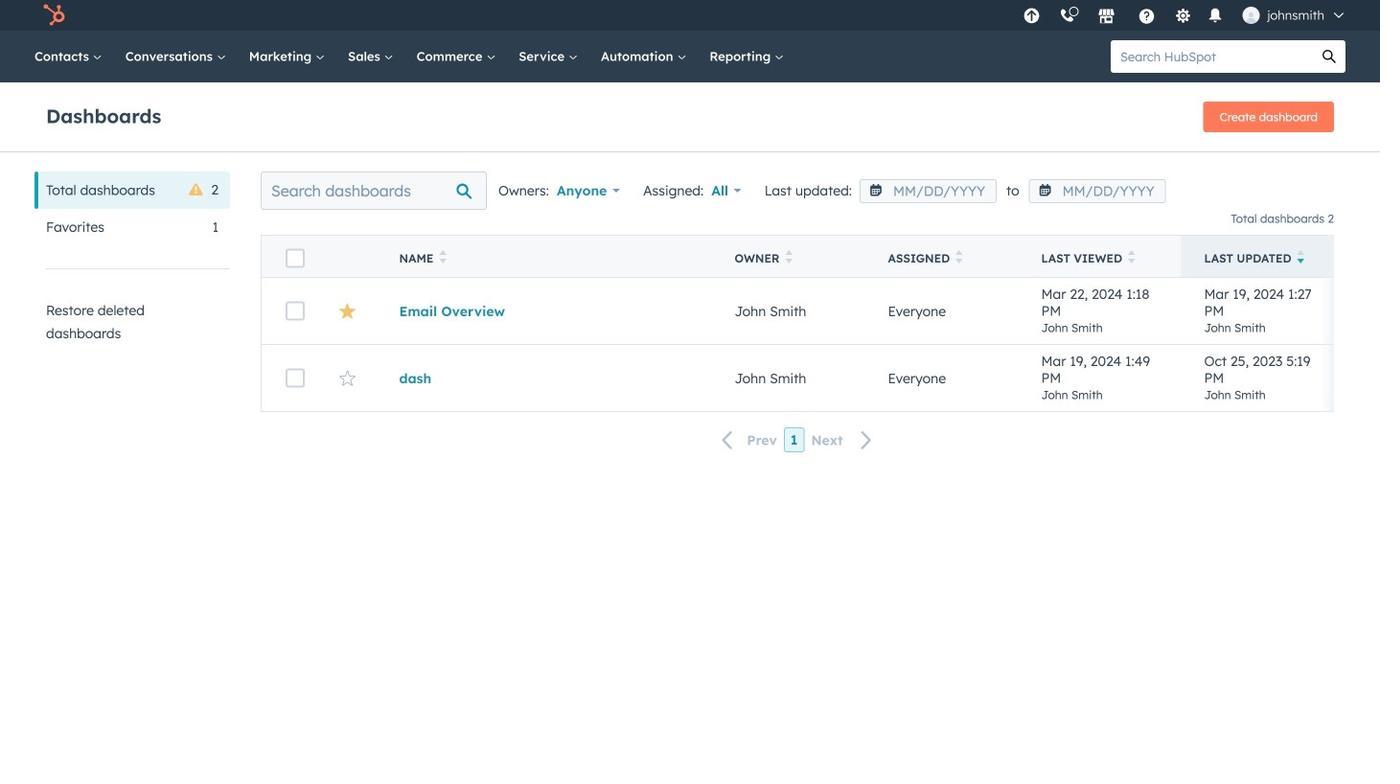 Task type: locate. For each thing, give the bounding box(es) containing it.
descending sort. press to sort ascending. image
[[1298, 250, 1305, 264]]

marketplaces image
[[1098, 9, 1115, 26]]

2 press to sort. element from the left
[[786, 250, 793, 267]]

press to sort. element
[[439, 250, 447, 267], [786, 250, 793, 267], [956, 250, 963, 267], [1128, 250, 1136, 267]]

john smith image
[[1243, 7, 1260, 24]]

0 horizontal spatial press to sort. image
[[439, 250, 447, 264]]

4 press to sort. element from the left
[[1128, 250, 1136, 267]]

MM/DD/YYYY text field
[[1029, 179, 1166, 203]]

press to sort. image
[[1128, 250, 1136, 264]]

3 press to sort. element from the left
[[956, 250, 963, 267]]

menu
[[1014, 0, 1358, 31]]

Search dashboards search field
[[261, 172, 487, 210]]

banner
[[46, 96, 1335, 132]]

3 press to sort. image from the left
[[956, 250, 963, 264]]

press to sort. image
[[439, 250, 447, 264], [786, 250, 793, 264], [956, 250, 963, 264]]

1 press to sort. image from the left
[[439, 250, 447, 264]]

1 press to sort. element from the left
[[439, 250, 447, 267]]

1 horizontal spatial press to sort. image
[[786, 250, 793, 264]]

pagination navigation
[[261, 428, 1335, 453]]

2 horizontal spatial press to sort. image
[[956, 250, 963, 264]]



Task type: vqa. For each thing, say whether or not it's contained in the screenshot.
The New Experience Adds Searching, Updated Descriptions, And Creates Space For More Granular Permissions In The Future.
no



Task type: describe. For each thing, give the bounding box(es) containing it.
2 press to sort. image from the left
[[786, 250, 793, 264]]

MM/DD/YYYY text field
[[860, 179, 997, 203]]

Search HubSpot search field
[[1111, 40, 1313, 73]]

descending sort. press to sort ascending. element
[[1298, 250, 1305, 267]]



